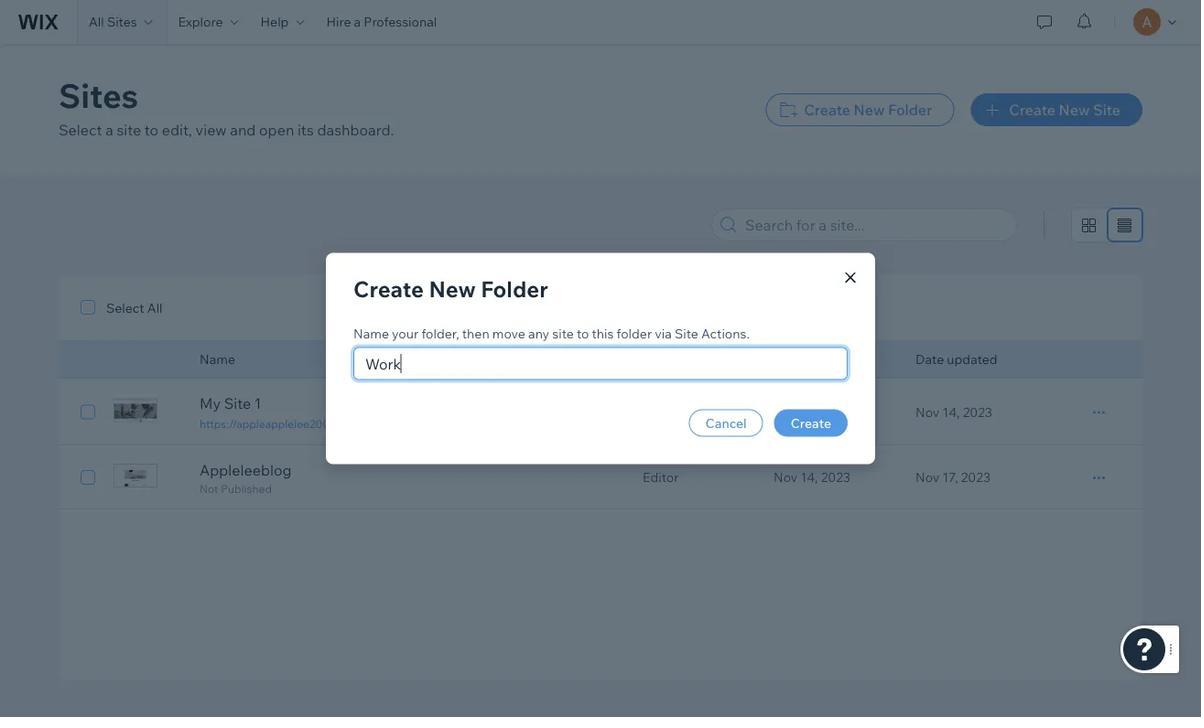 Task type: locate. For each thing, give the bounding box(es) containing it.
name your folder, then move any site to this folder via site actions.
[[353, 326, 750, 342]]

1 horizontal spatial select
[[106, 300, 144, 316]]

date for date updated
[[916, 352, 944, 368]]

new
[[854, 101, 885, 119], [1059, 101, 1090, 119], [429, 275, 476, 303]]

editor for editor type
[[643, 352, 679, 368]]

actions.
[[701, 326, 750, 342]]

0 horizontal spatial a
[[105, 121, 113, 139]]

site inside my site 1 https://appleapplelee2001.wixsite.com/my-site-1
[[224, 395, 251, 413]]

1 vertical spatial sites
[[59, 74, 138, 116]]

1 date from the left
[[774, 352, 802, 368]]

1 horizontal spatial date
[[916, 352, 944, 368]]

1 horizontal spatial site
[[552, 326, 574, 342]]

1 horizontal spatial new
[[854, 101, 885, 119]]

14,
[[801, 404, 818, 420], [943, 404, 960, 420], [801, 470, 818, 486]]

date updated
[[916, 352, 998, 368]]

0 vertical spatial editor
[[643, 352, 679, 368]]

site left edit,
[[117, 121, 141, 139]]

date left the created
[[774, 352, 802, 368]]

14, down date updated
[[943, 404, 960, 420]]

2 date from the left
[[916, 352, 944, 368]]

1 horizontal spatial a
[[354, 14, 361, 30]]

0 horizontal spatial new
[[429, 275, 476, 303]]

help button
[[250, 0, 315, 44]]

create new folder inside button
[[804, 101, 932, 119]]

1 vertical spatial editor
[[643, 470, 679, 486]]

explore
[[178, 14, 223, 30]]

0 vertical spatial site
[[117, 121, 141, 139]]

1
[[254, 395, 261, 413], [441, 417, 446, 431]]

all
[[89, 14, 104, 30], [147, 300, 163, 316]]

dashboard.
[[317, 121, 394, 139]]

create new site button
[[971, 93, 1143, 126]]

create
[[804, 101, 851, 119], [1009, 101, 1056, 119], [353, 275, 424, 303], [791, 415, 831, 431]]

None checkbox
[[81, 402, 95, 423]]

nov 14, 2023 down date updated
[[916, 404, 992, 420]]

1 vertical spatial all
[[147, 300, 163, 316]]

nov 14, 2023 down date created at the right of page
[[774, 404, 851, 420]]

create new folder
[[804, 101, 932, 119], [353, 275, 548, 303]]

nov 14, 2023
[[774, 404, 851, 420], [916, 404, 992, 420], [774, 470, 851, 486]]

0 horizontal spatial to
[[145, 121, 159, 139]]

1 vertical spatial select
[[106, 300, 144, 316]]

0 horizontal spatial select
[[59, 121, 102, 139]]

0 horizontal spatial folder
[[481, 275, 548, 303]]

0 vertical spatial to
[[145, 121, 159, 139]]

1 horizontal spatial name
[[353, 326, 389, 342]]

not
[[200, 483, 219, 496]]

nov 17, 2023
[[916, 470, 991, 486]]

select
[[59, 121, 102, 139], [106, 300, 144, 316]]

14, down date created at the right of page
[[801, 404, 818, 420]]

14, down 'create' button
[[801, 470, 818, 486]]

name
[[353, 326, 389, 342], [200, 352, 235, 368]]

1 vertical spatial folder
[[481, 275, 548, 303]]

0 horizontal spatial site
[[224, 395, 251, 413]]

1 horizontal spatial all
[[147, 300, 163, 316]]

0 vertical spatial site
[[1093, 101, 1121, 119]]

1 down folder,
[[441, 417, 446, 431]]

2 editor from the top
[[643, 470, 679, 486]]

editor type
[[643, 352, 709, 368]]

sites down the all sites
[[59, 74, 138, 116]]

hire a professional link
[[315, 0, 448, 44]]

to left this
[[577, 326, 589, 342]]

create button
[[774, 410, 848, 437]]

new inside button
[[854, 101, 885, 119]]

create new site
[[1009, 101, 1121, 119]]

0 vertical spatial create new folder
[[804, 101, 932, 119]]

name left your
[[353, 326, 389, 342]]

0 vertical spatial select
[[59, 121, 102, 139]]

sites select a site to edit, view and open its dashboard.
[[59, 74, 394, 139]]

your
[[392, 326, 419, 342]]

a right hire
[[354, 14, 361, 30]]

1 horizontal spatial site
[[675, 326, 699, 342]]

type
[[682, 352, 709, 368]]

a
[[354, 14, 361, 30], [105, 121, 113, 139]]

its
[[297, 121, 314, 139]]

nov left 17,
[[916, 470, 940, 486]]

a left edit,
[[105, 121, 113, 139]]

2023 down 'create' button
[[821, 470, 851, 486]]

nov 14, 2023 down 'create' button
[[774, 470, 851, 486]]

hire a professional
[[326, 14, 437, 30]]

0 vertical spatial a
[[354, 14, 361, 30]]

2023 down updated
[[963, 404, 992, 420]]

move
[[492, 326, 525, 342]]

0 horizontal spatial create new folder
[[353, 275, 548, 303]]

folder inside button
[[888, 101, 932, 119]]

1 horizontal spatial create new folder
[[804, 101, 932, 119]]

new inside button
[[1059, 101, 1090, 119]]

0 horizontal spatial site
[[117, 121, 141, 139]]

folder
[[617, 326, 652, 342]]

0 vertical spatial sites
[[107, 14, 137, 30]]

folder,
[[422, 326, 459, 342]]

0 vertical spatial folder
[[888, 101, 932, 119]]

professional
[[364, 14, 437, 30]]

1 vertical spatial a
[[105, 121, 113, 139]]

2 vertical spatial site
[[224, 395, 251, 413]]

nov 14, 2023 for appleleeblog
[[774, 470, 851, 486]]

0 vertical spatial name
[[353, 326, 389, 342]]

appleleeblog not published
[[200, 461, 292, 496]]

1 vertical spatial to
[[577, 326, 589, 342]]

2023
[[821, 404, 851, 420], [963, 404, 992, 420], [821, 470, 851, 486], [961, 470, 991, 486]]

site
[[117, 121, 141, 139], [552, 326, 574, 342]]

1 vertical spatial 1
[[441, 417, 446, 431]]

folder
[[888, 101, 932, 119], [481, 275, 548, 303]]

2 horizontal spatial site
[[1093, 101, 1121, 119]]

0 horizontal spatial all
[[89, 14, 104, 30]]

view
[[196, 121, 227, 139]]

1 horizontal spatial folder
[[888, 101, 932, 119]]

Name your folder, then move any site to this folder via Site Actions. field
[[360, 348, 841, 380]]

name up my
[[200, 352, 235, 368]]

then
[[462, 326, 490, 342]]

14, for my site 1
[[801, 404, 818, 420]]

select inside checkbox
[[106, 300, 144, 316]]

1 editor from the top
[[643, 352, 679, 368]]

new for create new site button
[[1059, 101, 1090, 119]]

14, for appleleeblog
[[801, 470, 818, 486]]

0 vertical spatial all
[[89, 14, 104, 30]]

site right the any
[[552, 326, 574, 342]]

0 vertical spatial 1
[[254, 395, 261, 413]]

date left updated
[[916, 352, 944, 368]]

to
[[145, 121, 159, 139], [577, 326, 589, 342]]

https://appleapplelee2001.wixsite.com/my-site-1 button
[[200, 416, 446, 432]]

0 horizontal spatial name
[[200, 352, 235, 368]]

None checkbox
[[81, 467, 95, 489]]

1 vertical spatial name
[[200, 352, 235, 368]]

site
[[1093, 101, 1121, 119], [675, 326, 699, 342], [224, 395, 251, 413]]

2 horizontal spatial new
[[1059, 101, 1090, 119]]

1 right my
[[254, 395, 261, 413]]

date for date created
[[774, 352, 802, 368]]

nov
[[774, 404, 798, 420], [916, 404, 940, 420], [774, 470, 798, 486], [916, 470, 940, 486]]

hire
[[326, 14, 351, 30]]

all sites
[[89, 14, 137, 30]]

sites left explore
[[107, 14, 137, 30]]

editor
[[643, 352, 679, 368], [643, 470, 679, 486]]

new for create new folder button
[[854, 101, 885, 119]]

to left edit,
[[145, 121, 159, 139]]

1 vertical spatial create new folder
[[353, 275, 548, 303]]

https://appleapplelee2001.wixsite.com/my-
[[200, 417, 419, 431]]

site inside button
[[1093, 101, 1121, 119]]

0 horizontal spatial date
[[774, 352, 802, 368]]

sites
[[107, 14, 137, 30], [59, 74, 138, 116]]

date
[[774, 352, 802, 368], [916, 352, 944, 368]]



Task type: vqa. For each thing, say whether or not it's contained in the screenshot.
Name the Name
yes



Task type: describe. For each thing, give the bounding box(es) containing it.
via
[[655, 326, 672, 342]]

create inside button
[[804, 101, 851, 119]]

17,
[[943, 470, 958, 486]]

this
[[592, 326, 614, 342]]

nov down date created at the right of page
[[774, 404, 798, 420]]

1 horizontal spatial to
[[577, 326, 589, 342]]

name for name your folder, then move any site to this folder via site actions.
[[353, 326, 389, 342]]

updated
[[947, 352, 998, 368]]

nov 14, 2023 for my site 1
[[774, 404, 851, 420]]

site inside sites select a site to edit, view and open its dashboard.
[[117, 121, 141, 139]]

date created
[[774, 352, 851, 368]]

my site 1 https://appleapplelee2001.wixsite.com/my-site-1
[[200, 395, 446, 431]]

to inside sites select a site to edit, view and open its dashboard.
[[145, 121, 159, 139]]

2023 right 17,
[[961, 470, 991, 486]]

select all
[[106, 300, 163, 316]]

editor for editor
[[643, 470, 679, 486]]

site-
[[419, 417, 441, 431]]

select inside sites select a site to edit, view and open its dashboard.
[[59, 121, 102, 139]]

nov down date updated
[[916, 404, 940, 420]]

appleleeblog
[[200, 461, 292, 480]]

cancel
[[706, 415, 747, 431]]

a inside sites select a site to edit, view and open its dashboard.
[[105, 121, 113, 139]]

my
[[200, 395, 221, 413]]

and
[[230, 121, 256, 139]]

cancel button
[[689, 410, 763, 437]]

nov down 'create' button
[[774, 470, 798, 486]]

appleleeblog image
[[114, 464, 157, 488]]

sites inside sites select a site to edit, view and open its dashboard.
[[59, 74, 138, 116]]

help
[[261, 14, 289, 30]]

Select All checkbox
[[81, 297, 163, 319]]

2023 down the created
[[821, 404, 851, 420]]

Search for a site... field
[[740, 210, 1011, 241]]

edit,
[[162, 121, 192, 139]]

1 vertical spatial site
[[552, 326, 574, 342]]

my site 1 image
[[114, 399, 157, 423]]

all inside "select all" checkbox
[[147, 300, 163, 316]]

any
[[528, 326, 550, 342]]

name for name
[[200, 352, 235, 368]]

0 horizontal spatial 1
[[254, 395, 261, 413]]

1 horizontal spatial 1
[[441, 417, 446, 431]]

create new folder button
[[766, 93, 954, 126]]

1 vertical spatial site
[[675, 326, 699, 342]]

open
[[259, 121, 294, 139]]

published
[[221, 483, 272, 496]]

created
[[805, 352, 851, 368]]



